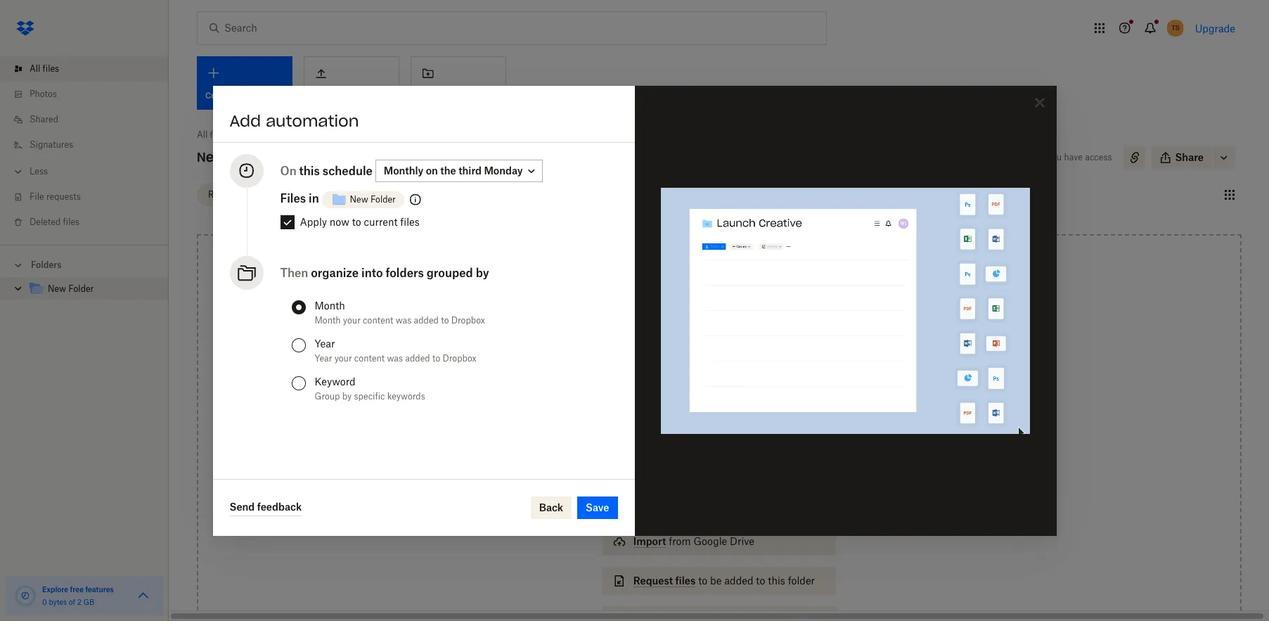 Task type: locate. For each thing, give the bounding box(es) containing it.
0 horizontal spatial new
[[48, 283, 66, 294]]

folder inside "button"
[[371, 194, 396, 205]]

2 horizontal spatial new
[[350, 194, 368, 205]]

apply
[[300, 216, 327, 228]]

back
[[539, 501, 563, 513]]

files left add
[[210, 129, 227, 140]]

upgrade link
[[1196, 22, 1236, 34]]

Keyword radio
[[292, 376, 306, 390]]

apply now to current files
[[300, 216, 420, 228]]

2 vertical spatial new folder
[[48, 283, 94, 294]]

your
[[343, 315, 361, 326], [335, 353, 352, 364]]

group
[[315, 391, 340, 402]]

2 vertical spatial added
[[725, 575, 754, 587]]

1 horizontal spatial all files
[[197, 129, 227, 140]]

new for new folder link
[[48, 283, 66, 294]]

new up recents
[[197, 149, 225, 165]]

new folder down the folders button
[[48, 283, 94, 294]]

the
[[441, 164, 456, 176], [691, 389, 706, 401]]

content up keyword group by specific keywords
[[354, 353, 385, 364]]

1 month from the top
[[315, 300, 345, 311]]

only
[[1027, 152, 1046, 162]]

drive
[[730, 535, 755, 547]]

to right here
[[732, 374, 742, 385]]

0 horizontal spatial all
[[30, 63, 40, 74]]

send feedback button
[[230, 499, 302, 516]]

added inside year year your content was added to dropbox
[[405, 353, 430, 364]]

0 vertical spatial content
[[363, 315, 393, 326]]

year right year radio on the left
[[315, 338, 335, 349]]

list containing all files
[[0, 48, 169, 245]]

1 vertical spatial new
[[350, 194, 368, 205]]

starred button
[[257, 183, 310, 206]]

starred
[[268, 189, 299, 199]]

be
[[711, 575, 722, 587]]

the right use
[[691, 389, 706, 401]]

content inside year year your content was added to dropbox
[[354, 353, 385, 364]]

content inside month month your content was added to dropbox
[[363, 315, 393, 326]]

files left be
[[676, 575, 696, 587]]

was for year
[[387, 353, 403, 364]]

1 vertical spatial month
[[315, 315, 341, 326]]

your down organize
[[343, 315, 361, 326]]

all
[[30, 63, 40, 74], [197, 129, 208, 140]]

1 horizontal spatial new folder
[[197, 149, 270, 165]]

0 horizontal spatial all files
[[30, 63, 59, 74]]

this right on
[[299, 164, 320, 178]]

0 vertical spatial all files
[[30, 63, 59, 74]]

to left folder
[[756, 575, 766, 587]]

0 vertical spatial was
[[396, 315, 412, 326]]

explore
[[42, 585, 68, 594]]

1 horizontal spatial the
[[691, 389, 706, 401]]

0 vertical spatial your
[[343, 315, 361, 326]]

all files left add
[[197, 129, 227, 140]]

0 vertical spatial all files link
[[11, 56, 169, 82]]

0 horizontal spatial all files link
[[11, 56, 169, 82]]

0 horizontal spatial new folder
[[48, 283, 94, 294]]

1 horizontal spatial by
[[476, 266, 489, 280]]

2 vertical spatial new
[[48, 283, 66, 294]]

monthly on the third monday
[[384, 164, 523, 176]]

added up keywords
[[405, 353, 430, 364]]

import from google drive
[[634, 535, 755, 547]]

new
[[197, 149, 225, 165], [350, 194, 368, 205], [48, 283, 66, 294]]

1 vertical spatial all files
[[197, 129, 227, 140]]

on
[[426, 164, 438, 176]]

now
[[330, 216, 349, 228]]

add automation dialog
[[213, 85, 1057, 536]]

1 vertical spatial dropbox
[[443, 353, 477, 364]]

all inside "list item"
[[30, 63, 40, 74]]

request
[[634, 575, 673, 587]]

list
[[0, 48, 169, 245]]

send feedback
[[230, 501, 302, 513]]

all files up photos at left top
[[30, 63, 59, 74]]

the inside drop files here to upload, or use the 'upload' button
[[691, 389, 706, 401]]

dropbox inside year year your content was added to dropbox
[[443, 353, 477, 364]]

month down organize
[[315, 315, 341, 326]]

all left add
[[197, 129, 208, 140]]

folder for new folder link
[[68, 283, 94, 294]]

0 horizontal spatial folder
[[68, 283, 94, 294]]

0 vertical spatial all
[[30, 63, 40, 74]]

keyword
[[315, 375, 356, 387]]

new folder up current
[[350, 194, 396, 205]]

deleted files
[[30, 217, 80, 227]]

content
[[363, 315, 393, 326], [354, 353, 385, 364]]

dropbox
[[451, 315, 485, 326], [443, 353, 477, 364]]

1 vertical spatial all files link
[[197, 128, 227, 142]]

files inside 'deleted files' link
[[63, 217, 80, 227]]

monthly on the third monday button
[[375, 159, 543, 182]]

added inside month month your content was added to dropbox
[[414, 315, 439, 326]]

file requests link
[[11, 184, 169, 210]]

1 vertical spatial your
[[335, 353, 352, 364]]

access
[[1086, 152, 1113, 162]]

all up photos at left top
[[30, 63, 40, 74]]

added for month
[[414, 315, 439, 326]]

0 vertical spatial year
[[315, 338, 335, 349]]

folders button
[[0, 254, 169, 275]]

files inside drop files here to upload, or use the 'upload' button
[[685, 374, 706, 385]]

month right month option
[[315, 300, 345, 311]]

1 vertical spatial by
[[342, 391, 352, 402]]

by inside keyword group by specific keywords
[[342, 391, 352, 402]]

request files to be added to this folder
[[634, 575, 815, 587]]

to left be
[[699, 575, 708, 587]]

or
[[660, 389, 669, 401]]

import
[[634, 535, 666, 547]]

shared link
[[11, 107, 169, 132]]

content for year
[[354, 353, 385, 364]]

this left folder
[[768, 575, 786, 587]]

folder down add
[[229, 149, 270, 165]]

0 vertical spatial new
[[197, 149, 225, 165]]

your inside month month your content was added to dropbox
[[343, 315, 361, 326]]

shared
[[30, 114, 58, 125]]

back button
[[531, 496, 572, 519]]

dropbox inside month month your content was added to dropbox
[[451, 315, 485, 326]]

all files link
[[11, 56, 169, 82], [197, 128, 227, 142]]

then
[[280, 266, 308, 280]]

organize into folders grouped by
[[311, 266, 489, 280]]

new for new folder "button"
[[350, 194, 368, 205]]

bytes
[[49, 598, 67, 606]]

drop
[[659, 374, 683, 385]]

to down grouped on the left of page
[[441, 315, 449, 326]]

to down month month your content was added to dropbox
[[433, 353, 440, 364]]

on
[[280, 164, 297, 178]]

0 vertical spatial added
[[414, 315, 439, 326]]

was inside year year your content was added to dropbox
[[387, 353, 403, 364]]

the right on
[[441, 164, 456, 176]]

was up keyword group by specific keywords
[[387, 353, 403, 364]]

by down keyword
[[342, 391, 352, 402]]

new inside "button"
[[350, 194, 368, 205]]

files
[[43, 63, 59, 74], [210, 129, 227, 140], [400, 216, 420, 228], [63, 217, 80, 227], [685, 374, 706, 385], [676, 575, 696, 587]]

drop files here to upload, or use the 'upload' button
[[659, 374, 780, 401]]

folder down the folders button
[[68, 283, 94, 294]]

save button
[[578, 496, 618, 519]]

quota usage element
[[14, 585, 37, 607]]

Month radio
[[292, 300, 306, 314]]

grouped
[[427, 266, 473, 280]]

month month your content was added to dropbox
[[315, 300, 485, 326]]

0 horizontal spatial this
[[299, 164, 320, 178]]

1 horizontal spatial folder
[[229, 149, 270, 165]]

0 vertical spatial this
[[299, 164, 320, 178]]

recents
[[208, 189, 240, 199]]

0 horizontal spatial by
[[342, 391, 352, 402]]

1 vertical spatial all
[[197, 129, 208, 140]]

google
[[694, 535, 728, 547]]

files right "deleted"
[[63, 217, 80, 227]]

new down folders
[[48, 283, 66, 294]]

Year radio
[[292, 338, 306, 352]]

new folder inside "button"
[[350, 194, 396, 205]]

content up year year your content was added to dropbox
[[363, 315, 393, 326]]

0 horizontal spatial the
[[441, 164, 456, 176]]

1 vertical spatial this
[[768, 575, 786, 587]]

1 horizontal spatial all
[[197, 129, 208, 140]]

0 vertical spatial dropbox
[[451, 315, 485, 326]]

2 vertical spatial folder
[[68, 283, 94, 294]]

1 vertical spatial was
[[387, 353, 403, 364]]

added
[[414, 315, 439, 326], [405, 353, 430, 364], [725, 575, 754, 587]]

1 vertical spatial year
[[315, 353, 332, 364]]

'upload'
[[709, 389, 746, 401]]

folder up current
[[371, 194, 396, 205]]

0 vertical spatial month
[[315, 300, 345, 311]]

files in
[[280, 191, 319, 205]]

0 vertical spatial by
[[476, 266, 489, 280]]

the inside popup button
[[441, 164, 456, 176]]

folder
[[229, 149, 270, 165], [371, 194, 396, 205], [68, 283, 94, 294]]

added up year year your content was added to dropbox
[[414, 315, 439, 326]]

was up year year your content was added to dropbox
[[396, 315, 412, 326]]

new folder
[[197, 149, 270, 165], [350, 194, 396, 205], [48, 283, 94, 294]]

1 horizontal spatial this
[[768, 575, 786, 587]]

files up use
[[685, 374, 706, 385]]

monthly
[[384, 164, 424, 176]]

new up the apply now to current files at the left top of the page
[[350, 194, 368, 205]]

in
[[309, 191, 319, 205]]

all files
[[30, 63, 59, 74], [197, 129, 227, 140]]

1 vertical spatial folder
[[371, 194, 396, 205]]

to
[[352, 216, 361, 228], [441, 315, 449, 326], [433, 353, 440, 364], [732, 374, 742, 385], [699, 575, 708, 587], [756, 575, 766, 587]]

1 horizontal spatial all files link
[[197, 128, 227, 142]]

your inside year year your content was added to dropbox
[[335, 353, 352, 364]]

1 vertical spatial added
[[405, 353, 430, 364]]

1 vertical spatial the
[[691, 389, 706, 401]]

your up keyword
[[335, 353, 352, 364]]

recents button
[[197, 183, 252, 206]]

by right grouped on the left of page
[[476, 266, 489, 280]]

requests
[[46, 191, 81, 202]]

0 vertical spatial the
[[441, 164, 456, 176]]

1 vertical spatial content
[[354, 353, 385, 364]]

2 horizontal spatial folder
[[371, 194, 396, 205]]

added right be
[[725, 575, 754, 587]]

1 horizontal spatial new
[[197, 149, 225, 165]]

current
[[364, 216, 398, 228]]

new folder up recents
[[197, 149, 270, 165]]

files up photos at left top
[[43, 63, 59, 74]]

to inside drop files here to upload, or use the 'upload' button
[[732, 374, 742, 385]]

deleted files link
[[11, 210, 169, 235]]

was for month
[[396, 315, 412, 326]]

was inside month month your content was added to dropbox
[[396, 315, 412, 326]]

file requests
[[30, 191, 81, 202]]

files down folder permissions image
[[400, 216, 420, 228]]

keywords
[[387, 391, 425, 402]]

1 vertical spatial new folder
[[350, 194, 396, 205]]

month
[[315, 300, 345, 311], [315, 315, 341, 326]]

2 horizontal spatial new folder
[[350, 194, 396, 205]]

year
[[315, 338, 335, 349], [315, 353, 332, 364]]

year up keyword
[[315, 353, 332, 364]]

all files link up shared link on the left top
[[11, 56, 169, 82]]

schedule
[[323, 164, 373, 178]]

all files link left add
[[197, 128, 227, 142]]

specific
[[354, 391, 385, 402]]



Task type: describe. For each thing, give the bounding box(es) containing it.
2 year from the top
[[315, 353, 332, 364]]

upgrade
[[1196, 22, 1236, 34]]

added for year
[[405, 353, 430, 364]]

this schedule
[[299, 164, 373, 178]]

of
[[69, 598, 75, 606]]

gb
[[83, 598, 94, 606]]

to inside month month your content was added to dropbox
[[441, 315, 449, 326]]

monday
[[484, 164, 523, 176]]

files inside 'more ways to add content' element
[[676, 575, 696, 587]]

photos link
[[11, 82, 169, 107]]

files
[[280, 191, 306, 205]]

button
[[748, 389, 779, 401]]

your for year
[[335, 353, 352, 364]]

0 vertical spatial folder
[[229, 149, 270, 165]]

you
[[1048, 152, 1062, 162]]

folder for new folder "button"
[[371, 194, 396, 205]]

into
[[362, 266, 383, 280]]

have
[[1065, 152, 1083, 162]]

added inside 'more ways to add content' element
[[725, 575, 754, 587]]

content for month
[[363, 315, 393, 326]]

new folder for new folder link
[[48, 283, 94, 294]]

save
[[586, 501, 610, 513]]

your for month
[[343, 315, 361, 326]]

less image
[[11, 165, 25, 179]]

free
[[70, 585, 84, 594]]

use
[[672, 389, 688, 401]]

0 vertical spatial new folder
[[197, 149, 270, 165]]

feedback
[[257, 501, 302, 513]]

add automation
[[230, 111, 359, 130]]

send
[[230, 501, 255, 513]]

files inside all files "list item"
[[43, 63, 59, 74]]

new folder button
[[322, 186, 404, 214]]

deleted
[[30, 217, 61, 227]]

dropbox for month
[[451, 315, 485, 326]]

new folder link
[[28, 280, 158, 299]]

less
[[30, 166, 48, 177]]

2
[[77, 598, 82, 606]]

only you have access
[[1027, 152, 1113, 162]]

year year your content was added to dropbox
[[315, 338, 477, 364]]

0
[[42, 598, 47, 606]]

2 month from the top
[[315, 315, 341, 326]]

files inside add automation dialog
[[400, 216, 420, 228]]

new folder for new folder "button"
[[350, 194, 396, 205]]

access button
[[603, 488, 837, 516]]

this inside 'more ways to add content' element
[[768, 575, 786, 587]]

all files inside "list item"
[[30, 63, 59, 74]]

folder
[[788, 575, 815, 587]]

to inside year year your content was added to dropbox
[[433, 353, 440, 364]]

features
[[85, 585, 114, 594]]

explore free features 0 bytes of 2 gb
[[42, 585, 114, 606]]

organize
[[311, 266, 359, 280]]

upload,
[[744, 374, 780, 385]]

1 year from the top
[[315, 338, 335, 349]]

here
[[708, 374, 730, 385]]

folders
[[386, 266, 424, 280]]

signatures link
[[11, 132, 169, 158]]

from
[[669, 535, 691, 547]]

keyword group by specific keywords
[[315, 375, 425, 402]]

share button
[[1152, 146, 1213, 169]]

automation
[[266, 111, 359, 130]]

more ways to add content element
[[600, 459, 839, 621]]

photos
[[30, 89, 57, 99]]

signatures
[[30, 139, 73, 150]]

to right now
[[352, 216, 361, 228]]

access
[[634, 496, 668, 508]]

all files list item
[[0, 56, 169, 82]]

this inside add automation dialog
[[299, 164, 320, 178]]

folder permissions image
[[407, 191, 424, 208]]

file
[[30, 191, 44, 202]]

share
[[1176, 151, 1204, 163]]

add
[[230, 111, 261, 130]]

folders
[[31, 260, 62, 270]]

dropbox image
[[11, 14, 39, 42]]

dropbox for year
[[443, 353, 477, 364]]

third
[[459, 164, 482, 176]]



Task type: vqa. For each thing, say whether or not it's contained in the screenshot.
add your thoughts image
no



